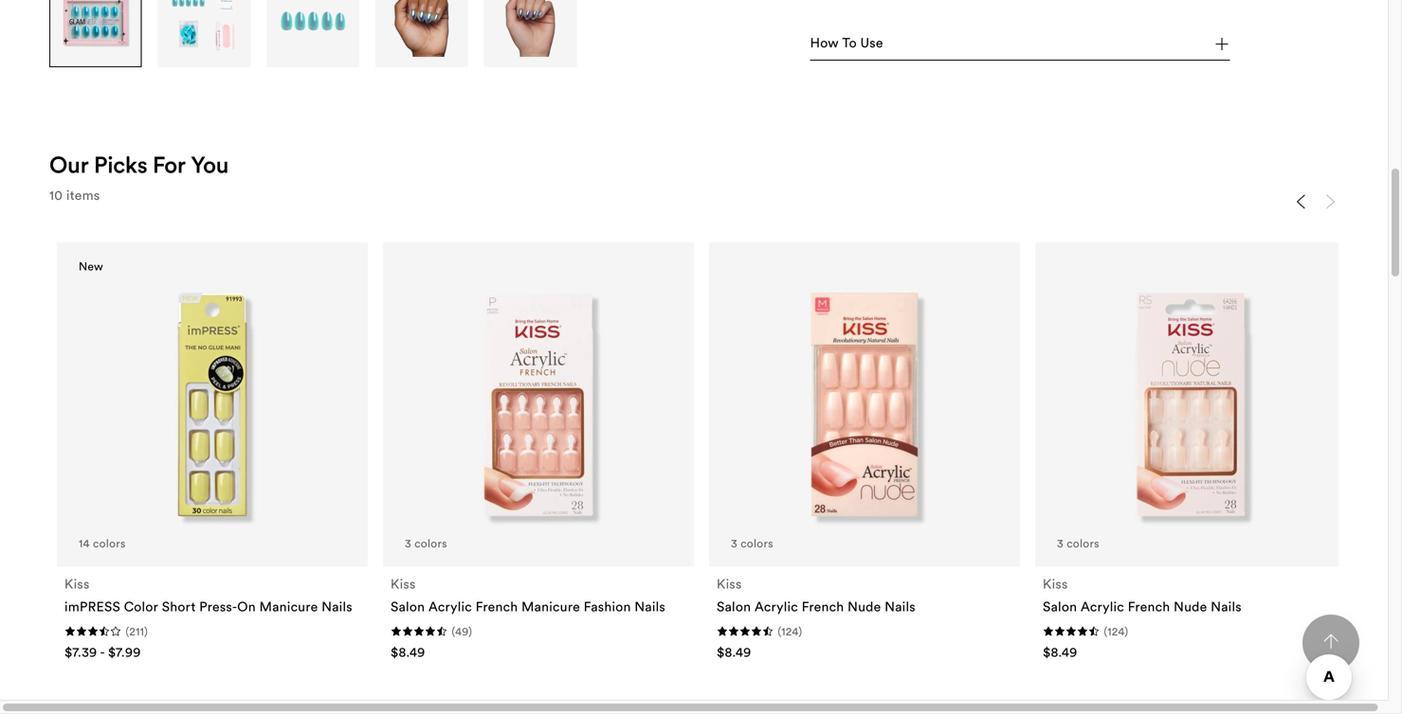 Task type: describe. For each thing, give the bounding box(es) containing it.
glamnetic siren press-on nails #3 image
[[277, 0, 349, 57]]

kiss salon acrylic french manicure fashion nails
[[391, 576, 666, 616]]

color
[[124, 599, 158, 616]]

3 / 5 group
[[267, 0, 360, 67]]

1 bonding: from the left
[[810, 580, 865, 597]]

fashion
[[584, 599, 631, 616]]

a inside 'applies to included nail glue: caution: contains ethyl cyanoacrylate. bonds skin instantly. avoid contact with eyes, mouth and skin. keep away from children. in case of eyelid bonding: consult a physician. in case of skin bonding: soak in water and ease apart gently. do not use around eye area. discard any unused glue after use.'
[[917, 580, 925, 597]]

2 bonding: from the left
[[1085, 580, 1140, 597]]

physician.
[[928, 580, 991, 597]]

nail removal tips:
[[810, 383, 924, 400]]

of down children.
[[1041, 580, 1054, 597]]

apply
[[1111, 275, 1146, 292]]

and up apply
[[1114, 237, 1137, 254]]

49
[[455, 625, 469, 639]]

3 nails from the left
[[885, 599, 916, 616]]

our
[[49, 150, 89, 179]]

glue
[[876, 232, 905, 249]]

$7.99
[[108, 644, 141, 661]]

3 3 colors from the left
[[1057, 536, 1100, 551]]

14 colors
[[79, 536, 126, 551]]

starting
[[1022, 434, 1070, 451]]

acrylic for 2nd kiss salon acrylic french nude nails image from right
[[755, 599, 798, 616]]

nail inside 'applies to included nail glue: caution: contains ethyl cyanoacrylate. bonds skin instantly. avoid contact with eyes, mouth and skin. keep away from children. in case of eyelid bonding: consult a physician. in case of skin bonding: soak in water and ease apart gently. do not use around eye area. discard any unused glue after use.'
[[933, 523, 958, 540]]

and down press
[[955, 332, 978, 349]]

of left eyelid
[[1121, 561, 1133, 578]]

our picks for you 10 items
[[49, 150, 229, 204]]

2 / 5 group
[[158, 0, 252, 67]]

eye
[[1067, 599, 1088, 616]]

14
[[79, 536, 90, 551]]

glamnetic siren press-on nails #4 image
[[386, 0, 458, 57]]

force
[[848, 453, 880, 470]]

glamnetic siren press-on nails #1 image
[[60, 0, 131, 57]]

nail for nail glue (0.07 oz)
[[848, 232, 873, 249]]

manicure inside kiss impress color short press-on manicure nails
[[259, 599, 318, 616]]

angle.
[[917, 294, 954, 311]]

( 124 ) for 2nd kiss salon acrylic french nude nails image from right
[[778, 625, 802, 639]]

10 inside soak nails in warm water for 10 minutes or until glue loosens gently peel glamnetic nails starting from the side. do not force removal, re-soak nails if required remove any excess glue using a buffer and moisturize hands after
[[1027, 415, 1040, 432]]

down
[[994, 294, 1029, 311]]

glamnetic siren press-on nails #2 image
[[168, 0, 240, 57]]

(0.07
[[909, 232, 940, 249]]

even
[[907, 237, 936, 254]]

kiss impress color short press-on manicure nails
[[64, 576, 353, 616]]

minutes
[[1044, 415, 1093, 432]]

bonds
[[907, 542, 945, 559]]

applies to included nail glue: caution: contains ethyl cyanoacrylate. bonds skin instantly. avoid contact with eyes, mouth and skin. keep away from children. in case of eyelid bonding: consult a physician. in case of skin bonding: soak in water and ease apart gently. do not use around eye area. discard any unused glue after use.
[[810, 523, 1226, 635]]

of right layer
[[973, 237, 986, 254]]

removal
[[838, 383, 891, 400]]

from inside soak nails in warm water for 10 minutes or until glue loosens gently peel glamnetic nails starting from the side. do not force removal, re-soak nails if required remove any excess glue using a buffer and moisturize hands after
[[1074, 434, 1103, 451]]

consult
[[869, 580, 914, 597]]

items
[[66, 187, 100, 204]]

1 / 5 group
[[49, 0, 143, 67]]

keep
[[912, 561, 944, 578]]

french inside kiss salon acrylic french manicure fashion nails
[[476, 599, 518, 616]]

do inside 'applies to included nail glue: caution: contains ethyl cyanoacrylate. bonds skin instantly. avoid contact with eyes, mouth and skin. keep away from children. in case of eyelid bonding: consult a physician. in case of skin bonding: soak in water and ease apart gently. do not use around eye area. discard any unused glue after use.'
[[950, 599, 967, 616]]

( for 2nd kiss salon acrylic french nude nails image
[[1104, 625, 1108, 639]]

1 vertical spatial to
[[1113, 332, 1125, 349]]

3 for 2nd kiss salon acrylic french nude nails image
[[1057, 536, 1064, 551]]

of right back
[[1198, 237, 1210, 254]]

glamnetic siren press-on nails #5 image
[[495, 0, 566, 57]]

apply an even layer of glue to natural nails and the back of glamnetic nails align glamnetic nails with cuticle line and apply at a downward angle. press down firmly and hold for 10-20 seconds apply all 10 nails and if needed, file or clip to achieve desired shape
[[848, 237, 1225, 368]]

1 3 colors from the left
[[405, 536, 447, 551]]

2 ) from the left
[[469, 625, 472, 639]]

5 / 5 group
[[484, 0, 578, 67]]

needed,
[[993, 332, 1044, 349]]

$7.39 - $7.99
[[64, 644, 141, 661]]

how
[[810, 34, 839, 51]]

you
[[191, 150, 229, 179]]

glue inside 'applies to included nail glue: caution: contains ethyl cyanoacrylate. bonds skin instantly. avoid contact with eyes, mouth and skin. keep away from children. in case of eyelid bonding: consult a physician. in case of skin bonding: soak in water and ease apart gently. do not use around eye area. discard any unused glue after use.'
[[858, 618, 885, 635]]

natural
[[1035, 237, 1079, 254]]

in inside soak nails in warm water for 10 minutes or until glue loosens gently peel glamnetic nails starting from the side. do not force removal, re-soak nails if required remove any excess glue using a buffer and moisturize hands after
[[914, 415, 925, 432]]

0 vertical spatial glamnetic
[[848, 256, 912, 273]]

desired
[[1180, 332, 1225, 349]]

peel
[[893, 434, 920, 451]]

soak
[[848, 415, 878, 432]]

acrylic for kiss salon acrylic french manicure fashion nails image
[[428, 599, 472, 616]]

4 ) from the left
[[1125, 625, 1129, 639]]

applies
[[810, 523, 857, 540]]

1 kiss salon acrylic french nude nails image from the left
[[740, 281, 989, 529]]

contact
[[1075, 542, 1122, 559]]

glue left using
[[971, 472, 998, 489]]

eyes,
[[1156, 542, 1188, 559]]

colors for 2nd kiss salon acrylic french nude nails image from right
[[741, 536, 773, 551]]

gently
[[848, 434, 889, 451]]

soak inside soak nails in warm water for 10 minutes or until glue loosens gently peel glamnetic nails starting from the side. do not force removal, re-soak nails if required remove any excess glue using a buffer and moisturize hands after
[[958, 453, 987, 470]]

for
[[153, 150, 186, 179]]

around
[[1020, 599, 1063, 616]]

acrylic for 2nd kiss salon acrylic french nude nails image
[[1081, 599, 1124, 616]]

from inside 'applies to included nail glue: caution: contains ethyl cyanoacrylate. bonds skin instantly. avoid contact with eyes, mouth and skin. keep away from children. in case of eyelid bonding: consult a physician. in case of skin bonding: soak in water and ease apart gently. do not use around eye area. discard any unused glue after use.'
[[983, 561, 1012, 578]]

1 124 from the left
[[781, 625, 799, 639]]

3 for 2nd kiss salon acrylic french nude nails image from right
[[731, 536, 737, 551]]

salon for kiss salon acrylic french manicure fashion nails image
[[391, 599, 425, 616]]

kiss inside kiss salon acrylic french manicure fashion nails
[[391, 576, 416, 593]]

use
[[860, 34, 883, 51]]

and up hold
[[1085, 275, 1108, 292]]

children.
[[1016, 561, 1070, 578]]

shape
[[848, 351, 885, 368]]

skin.
[[880, 561, 909, 578]]

discard
[[1126, 599, 1173, 616]]

kiss salon acrylic french manicure fashion nails image
[[414, 281, 663, 529]]

1 horizontal spatial to
[[1019, 237, 1032, 254]]

clip
[[1087, 332, 1109, 349]]

use
[[995, 599, 1016, 616]]

not inside 'applies to included nail glue: caution: contains ethyl cyanoacrylate. bonds skin instantly. avoid contact with eyes, mouth and skin. keep away from children. in case of eyelid bonding: consult a physician. in case of skin bonding: soak in water and ease apart gently. do not use around eye area. discard any unused glue after use.'
[[971, 599, 991, 616]]

avoid
[[1036, 542, 1072, 559]]

nude for 2nd kiss salon acrylic french nude nails image
[[1174, 599, 1207, 616]]

1 $8.49 from the left
[[391, 644, 425, 661]]

-
[[100, 644, 104, 661]]

a inside apply an even layer of glue to natural nails and the back of glamnetic nails align glamnetic nails with cuticle line and apply at a downward angle. press down firmly and hold for 10-20 seconds apply all 10 nails and if needed, file or clip to achieve desired shape
[[1165, 275, 1172, 292]]

using
[[1001, 472, 1034, 489]]

until
[[1113, 415, 1140, 432]]

( 49 )
[[452, 625, 472, 639]]

( for 2nd kiss salon acrylic french nude nails image from right
[[778, 625, 781, 639]]

press-
[[199, 599, 237, 616]]

manicure inside kiss salon acrylic french manicure fashion nails
[[522, 599, 580, 616]]

after inside soak nails in warm water for 10 minutes or until glue loosens gently peel glamnetic nails starting from the side. do not force removal, re-soak nails if required remove any excess glue using a buffer and moisturize hands after
[[848, 491, 878, 508]]

tips:
[[894, 383, 924, 400]]

if inside soak nails in warm water for 10 minutes or until glue loosens gently peel glamnetic nails starting from the side. do not force removal, re-soak nails if required remove any excess glue using a buffer and moisturize hands after
[[1022, 453, 1030, 470]]

instantly.
[[977, 542, 1033, 559]]

1 vertical spatial in
[[994, 580, 1006, 597]]

0 horizontal spatial case
[[1009, 580, 1037, 597]]

line
[[1059, 275, 1081, 292]]

apart
[[868, 599, 901, 616]]

10 inside apply an even layer of glue to natural nails and the back of glamnetic nails align glamnetic nails with cuticle line and apply at a downward angle. press down firmly and hold for 10-20 seconds apply all 10 nails and if needed, file or clip to achieve desired shape
[[906, 332, 919, 349]]

10 inside 'our picks for you 10 items'
[[49, 187, 63, 204]]

downward
[[848, 294, 913, 311]]

4 / 5 group
[[375, 0, 469, 67]]

caution:
[[998, 523, 1051, 540]]

new
[[79, 260, 103, 274]]

eyelid
[[1137, 561, 1174, 578]]

2 apply from the top
[[848, 332, 885, 349]]

previous slide image
[[1293, 194, 1308, 209]]

nude for 2nd kiss salon acrylic french nude nails image from right
[[848, 599, 881, 616]]

0 vertical spatial skin
[[949, 542, 974, 559]]

water inside soak nails in warm water for 10 minutes or until glue loosens gently peel glamnetic nails starting from the side. do not force removal, re-soak nails if required remove any excess glue using a buffer and moisturize hands after
[[967, 415, 1002, 432]]

2 $8.49 from the left
[[717, 644, 751, 661]]

after inside 'applies to included nail glue: caution: contains ethyl cyanoacrylate. bonds skin instantly. avoid contact with eyes, mouth and skin. keep away from children. in case of eyelid bonding: consult a physician. in case of skin bonding: soak in water and ease apart gently. do not use around eye area. discard any unused glue after use.'
[[889, 618, 918, 635]]

soak nails in warm water for 10 minutes or until glue loosens gently peel glamnetic nails starting from the side. do not force removal, re-soak nails if required remove any excess glue using a buffer and moisturize hands after
[[848, 415, 1221, 508]]

achieve
[[1129, 332, 1176, 349]]

20
[[1168, 294, 1184, 311]]

firmly
[[1032, 294, 1068, 311]]



Task type: vqa. For each thing, say whether or not it's contained in the screenshot.
third Acrylic from the left
yes



Task type: locate. For each thing, give the bounding box(es) containing it.
nails
[[1082, 237, 1111, 254], [915, 256, 944, 273], [951, 275, 980, 292], [923, 332, 951, 349], [882, 415, 910, 432], [990, 434, 1019, 451], [990, 453, 1019, 470]]

0 horizontal spatial nail
[[810, 383, 835, 400]]

nail glue (0.07 oz)
[[848, 232, 962, 249]]

0 vertical spatial for
[[1129, 294, 1146, 311]]

) down discard
[[1125, 625, 1129, 639]]

french
[[476, 599, 518, 616], [802, 599, 844, 616], [1128, 599, 1170, 616]]

glamnetic
[[848, 256, 912, 273], [884, 275, 948, 292], [923, 434, 987, 451]]

any down removal,
[[901, 472, 923, 489]]

1 vertical spatial glamnetic
[[884, 275, 948, 292]]

do
[[1163, 434, 1180, 451], [950, 599, 967, 616]]

0 horizontal spatial 3
[[405, 536, 411, 551]]

( down area.
[[1104, 625, 1108, 639]]

0 horizontal spatial 3 colors
[[405, 536, 447, 551]]

acrylic left discard
[[1081, 599, 1124, 616]]

back
[[1164, 237, 1194, 254]]

the down until
[[1107, 434, 1127, 451]]

$7.39
[[64, 644, 97, 661]]

0 horizontal spatial 10
[[49, 187, 63, 204]]

moisturize
[[1116, 472, 1181, 489]]

and right the buffer
[[1090, 472, 1113, 489]]

1 3 from the left
[[405, 536, 411, 551]]

to left natural
[[1019, 237, 1032, 254]]

0 horizontal spatial kiss salon acrylic french nude nails
[[717, 576, 916, 616]]

in inside 'applies to included nail glue: caution: contains ethyl cyanoacrylate. bonds skin instantly. avoid contact with eyes, mouth and skin. keep away from children. in case of eyelid bonding: consult a physician. in case of skin bonding: soak in water and ease apart gently. do not use around eye area. discard any unused glue after use.'
[[1176, 580, 1187, 597]]

0 vertical spatial a
[[1165, 275, 1172, 292]]

0 vertical spatial case
[[1089, 561, 1117, 578]]

2 manicure from the left
[[522, 599, 580, 616]]

0 horizontal spatial in
[[994, 580, 1006, 597]]

warm
[[929, 415, 963, 432]]

( left the unused
[[778, 625, 781, 639]]

1 french from the left
[[476, 599, 518, 616]]

bonding:
[[810, 580, 865, 597], [1085, 580, 1140, 597]]

kiss salon acrylic french nude nails down 'eyes,'
[[1043, 576, 1242, 616]]

if left the needed,
[[981, 332, 990, 349]]

ethyl
[[1113, 523, 1145, 540]]

0 vertical spatial in
[[914, 415, 925, 432]]

the
[[1141, 237, 1161, 254], [1107, 434, 1127, 451]]

0 vertical spatial apply
[[848, 237, 885, 254]]

1 horizontal spatial water
[[1191, 580, 1226, 597]]

a up gently. at right
[[917, 580, 925, 597]]

2 horizontal spatial 3
[[1057, 536, 1064, 551]]

10
[[49, 187, 63, 204], [906, 332, 919, 349], [1027, 415, 1040, 432]]

1 acrylic from the left
[[428, 599, 472, 616]]

( 124 )
[[778, 625, 802, 639], [1104, 625, 1129, 639]]

1 kiss salon acrylic french nude nails from the left
[[717, 576, 916, 616]]

apply
[[848, 237, 885, 254], [848, 332, 885, 349]]

0 vertical spatial to
[[1019, 237, 1032, 254]]

3 colors from the left
[[741, 536, 773, 551]]

with inside apply an even layer of glue to natural nails and the back of glamnetic nails align glamnetic nails with cuticle line and apply at a downward angle. press down firmly and hold for 10-20 seconds apply all 10 nails and if needed, file or clip to achieve desired shape
[[983, 275, 1010, 292]]

0 horizontal spatial from
[[983, 561, 1012, 578]]

124 left the unused
[[781, 625, 799, 639]]

2 nails from the left
[[635, 599, 666, 616]]

kiss impress color short press-on manicure nails image
[[88, 281, 337, 529]]

in up the peel
[[914, 415, 925, 432]]

from down the minutes
[[1074, 434, 1103, 451]]

1 horizontal spatial bonding:
[[1085, 580, 1140, 597]]

0 vertical spatial nail
[[848, 232, 873, 249]]

1 vertical spatial the
[[1107, 434, 1127, 451]]

0 vertical spatial or
[[1070, 332, 1083, 349]]

2 vertical spatial nail
[[933, 523, 958, 540]]

next slide image
[[1323, 194, 1339, 209]]

( 124 ) for 2nd kiss salon acrylic french nude nails image
[[1104, 625, 1129, 639]]

a right at
[[1165, 275, 1172, 292]]

for inside soak nails in warm water for 10 minutes or until glue loosens gently peel glamnetic nails starting from the side. do not force removal, re-soak nails if required remove any excess glue using a buffer and moisturize hands after
[[1006, 415, 1023, 432]]

nail left removal at the bottom right of page
[[810, 383, 835, 400]]

3 acrylic from the left
[[1081, 599, 1124, 616]]

nail for nail removal tips:
[[810, 383, 835, 400]]

acrylic inside kiss salon acrylic french manicure fashion nails
[[428, 599, 472, 616]]

unused
[[810, 618, 855, 635]]

do inside soak nails in warm water for 10 minutes or until glue loosens gently peel glamnetic nails starting from the side. do not force removal, re-soak nails if required remove any excess glue using a buffer and moisturize hands after
[[1163, 434, 1180, 451]]

for inside apply an even layer of glue to natural nails and the back of glamnetic nails align glamnetic nails with cuticle line and apply at a downward angle. press down firmly and hold for 10-20 seconds apply all 10 nails and if needed, file or clip to achieve desired shape
[[1129, 294, 1146, 311]]

1 horizontal spatial 3 colors
[[731, 536, 773, 551]]

glue inside apply an even layer of glue to natural nails and the back of glamnetic nails align glamnetic nails with cuticle line and apply at a downward angle. press down firmly and hold for 10-20 seconds apply all 10 nails and if needed, file or clip to achieve desired shape
[[989, 237, 1016, 254]]

nails right discard
[[1211, 599, 1242, 616]]

1 nude from the left
[[848, 599, 881, 616]]

0 vertical spatial in
[[1074, 561, 1085, 578]]

in
[[914, 415, 925, 432], [1176, 580, 1187, 597]]

short
[[162, 599, 196, 616]]

2 horizontal spatial 10
[[1027, 415, 1040, 432]]

0 vertical spatial 10
[[49, 187, 63, 204]]

0 horizontal spatial a
[[917, 580, 925, 597]]

0 horizontal spatial manicure
[[259, 599, 318, 616]]

gently.
[[905, 599, 946, 616]]

bonding: up area.
[[1085, 580, 1140, 597]]

glue right layer
[[989, 237, 1016, 254]]

re-
[[941, 453, 958, 470]]

1 vertical spatial a
[[1038, 472, 1045, 489]]

2 horizontal spatial french
[[1128, 599, 1170, 616]]

do down physician.
[[950, 599, 967, 616]]

1 horizontal spatial manicure
[[522, 599, 580, 616]]

use.
[[922, 618, 947, 635]]

0 horizontal spatial nude
[[848, 599, 881, 616]]

10-
[[1150, 294, 1168, 311]]

to
[[842, 34, 857, 51]]

acrylic
[[428, 599, 472, 616], [755, 599, 798, 616], [1081, 599, 1124, 616]]

1 horizontal spatial french
[[802, 599, 844, 616]]

2 3 from the left
[[731, 536, 737, 551]]

for down apply
[[1129, 294, 1146, 311]]

0 vertical spatial after
[[848, 491, 878, 508]]

2 vertical spatial glamnetic
[[923, 434, 987, 451]]

kiss salon acrylic french nude nails up the unused
[[717, 576, 916, 616]]

0 vertical spatial not
[[1184, 434, 1204, 451]]

area.
[[1092, 599, 1123, 616]]

$8.49
[[391, 644, 425, 661], [717, 644, 751, 661], [1043, 644, 1077, 661]]

salon for 2nd kiss salon acrylic french nude nails image
[[1043, 599, 1077, 616]]

not down the 'loosens'
[[1184, 434, 1204, 451]]

any inside 'applies to included nail glue: caution: contains ethyl cyanoacrylate. bonds skin instantly. avoid contact with eyes, mouth and skin. keep away from children. in case of eyelid bonding: consult a physician. in case of skin bonding: soak in water and ease apart gently. do not use around eye area. discard any unused glue after use.'
[[1177, 599, 1199, 616]]

1 horizontal spatial case
[[1089, 561, 1117, 578]]

colors for kiss salon acrylic french manicure fashion nails image
[[414, 536, 447, 551]]

( down kiss salon acrylic french manicure fashion nails
[[452, 625, 455, 639]]

1 vertical spatial water
[[1191, 580, 1226, 597]]

soak down eyelid
[[1144, 580, 1172, 597]]

after down remove
[[848, 491, 878, 508]]

case up use
[[1009, 580, 1037, 597]]

2 vertical spatial a
[[917, 580, 925, 597]]

colors
[[93, 536, 126, 551], [414, 536, 447, 551], [741, 536, 773, 551], [1067, 536, 1100, 551]]

1 vertical spatial from
[[983, 561, 1012, 578]]

0 horizontal spatial water
[[967, 415, 1002, 432]]

211
[[129, 625, 144, 639]]

nails down consult
[[885, 599, 916, 616]]

4 kiss from the left
[[1043, 576, 1068, 593]]

0 horizontal spatial the
[[1107, 434, 1127, 451]]

0 vertical spatial from
[[1074, 434, 1103, 451]]

how to use
[[810, 34, 883, 51]]

1 nails from the left
[[322, 599, 353, 616]]

glue up side.
[[1144, 415, 1170, 432]]

1 vertical spatial if
[[1022, 453, 1030, 470]]

2 french from the left
[[802, 599, 844, 616]]

3 salon from the left
[[1043, 599, 1077, 616]]

4 colors from the left
[[1067, 536, 1100, 551]]

(
[[126, 625, 129, 639], [452, 625, 455, 639], [778, 625, 781, 639], [1104, 625, 1108, 639]]

1 colors from the left
[[93, 536, 126, 551]]

any right discard
[[1177, 599, 1199, 616]]

1 salon from the left
[[391, 599, 425, 616]]

in down 'eyes,'
[[1176, 580, 1187, 597]]

1 vertical spatial not
[[971, 599, 991, 616]]

1 horizontal spatial kiss salon acrylic french nude nails
[[1043, 576, 1242, 616]]

1 horizontal spatial with
[[1126, 542, 1153, 559]]

or left until
[[1096, 415, 1109, 432]]

glue
[[989, 237, 1016, 254], [1144, 415, 1170, 432], [971, 472, 998, 489], [858, 618, 885, 635]]

water inside 'applies to included nail glue: caution: contains ethyl cyanoacrylate. bonds skin instantly. avoid contact with eyes, mouth and skin. keep away from children. in case of eyelid bonding: consult a physician. in case of skin bonding: soak in water and ease apart gently. do not use around eye area. discard any unused glue after use.'
[[1191, 580, 1226, 597]]

remove
[[848, 472, 897, 489]]

1 horizontal spatial in
[[1074, 561, 1085, 578]]

buffer
[[1049, 472, 1086, 489]]

glue down the apart in the right bottom of the page
[[858, 618, 885, 635]]

kiss
[[64, 576, 90, 593], [391, 576, 416, 593], [717, 576, 742, 593], [1043, 576, 1068, 593]]

with down ethyl
[[1126, 542, 1153, 559]]

0 vertical spatial soak
[[958, 453, 987, 470]]

10 up "starting"
[[1027, 415, 1040, 432]]

1 horizontal spatial nail
[[848, 232, 873, 249]]

to up the cyanoacrylate.
[[860, 523, 873, 540]]

to right clip
[[1113, 332, 1125, 349]]

glamnetic inside soak nails in warm water for 10 minutes or until glue loosens gently peel glamnetic nails starting from the side. do not force removal, re-soak nails if required remove any excess glue using a buffer and moisturize hands after
[[923, 434, 987, 451]]

a
[[1165, 275, 1172, 292], [1038, 472, 1045, 489], [917, 580, 925, 597]]

removal,
[[884, 453, 937, 470]]

benefits
[[810, 36, 862, 53]]

included
[[877, 523, 930, 540]]

or
[[1070, 332, 1083, 349], [1096, 415, 1109, 432]]

skin up eye
[[1057, 580, 1082, 597]]

2 salon from the left
[[717, 599, 751, 616]]

skin
[[949, 542, 974, 559], [1057, 580, 1082, 597]]

skin up the away
[[949, 542, 974, 559]]

0 horizontal spatial skin
[[949, 542, 974, 559]]

from down instantly. at the bottom of page
[[983, 561, 1012, 578]]

( 211 )
[[126, 625, 148, 639]]

any inside soak nails in warm water for 10 minutes or until glue loosens gently peel glamnetic nails starting from the side. do not force removal, re-soak nails if required remove any excess glue using a buffer and moisturize hands after
[[901, 472, 923, 489]]

and down the cyanoacrylate.
[[854, 561, 876, 578]]

1 horizontal spatial 3
[[731, 536, 737, 551]]

) down color
[[144, 625, 148, 639]]

0 horizontal spatial soak
[[958, 453, 987, 470]]

0 horizontal spatial bonding:
[[810, 580, 865, 597]]

loosens
[[1174, 415, 1221, 432]]

file
[[1047, 332, 1066, 349]]

2 kiss salon acrylic french nude nails image from the left
[[1066, 281, 1315, 529]]

2 horizontal spatial to
[[1113, 332, 1125, 349]]

salon inside kiss salon acrylic french manicure fashion nails
[[391, 599, 425, 616]]

0 vertical spatial with
[[983, 275, 1010, 292]]

to inside 'applies to included nail glue: caution: contains ethyl cyanoacrylate. bonds skin instantly. avoid contact with eyes, mouth and skin. keep away from children. in case of eyelid bonding: consult a physician. in case of skin bonding: soak in water and ease apart gently. do not use around eye area. discard any unused glue after use.'
[[860, 523, 873, 540]]

manicure right on
[[259, 599, 318, 616]]

acrylic left ease
[[755, 599, 798, 616]]

in up use
[[994, 580, 1006, 597]]

back to top image
[[1323, 635, 1339, 650]]

) left the unused
[[799, 625, 802, 639]]

1 horizontal spatial or
[[1096, 415, 1109, 432]]

0 horizontal spatial ( 124 )
[[778, 625, 802, 639]]

cuticle
[[1014, 275, 1056, 292]]

2 acrylic from the left
[[755, 599, 798, 616]]

glue:
[[962, 523, 995, 540]]

with up down
[[983, 275, 1010, 292]]

1 horizontal spatial after
[[889, 618, 918, 635]]

0 horizontal spatial to
[[860, 523, 873, 540]]

all
[[888, 332, 903, 349]]

2 kiss salon acrylic french nude nails from the left
[[1043, 576, 1242, 616]]

2 colors from the left
[[414, 536, 447, 551]]

layer
[[939, 237, 969, 254]]

and down line at the right of the page
[[1072, 294, 1095, 311]]

0 horizontal spatial do
[[950, 599, 967, 616]]

0 horizontal spatial any
[[901, 472, 923, 489]]

1 manicure from the left
[[259, 599, 318, 616]]

and inside soak nails in warm water for 10 minutes or until glue loosens gently peel glamnetic nails starting from the side. do not force removal, re-soak nails if required remove any excess glue using a buffer and moisturize hands after
[[1090, 472, 1113, 489]]

0 vertical spatial any
[[901, 472, 923, 489]]

and
[[1114, 237, 1137, 254], [1085, 275, 1108, 292], [1072, 294, 1095, 311], [955, 332, 978, 349], [1090, 472, 1113, 489], [854, 561, 876, 578], [810, 599, 833, 616]]

3 3 from the left
[[1057, 536, 1064, 551]]

the inside apply an even layer of glue to natural nails and the back of glamnetic nails align glamnetic nails with cuticle line and apply at a downward angle. press down firmly and hold for 10-20 seconds apply all 10 nails and if needed, file or clip to achieve desired shape
[[1141, 237, 1161, 254]]

side.
[[1130, 434, 1159, 451]]

nails inside kiss salon acrylic french manicure fashion nails
[[635, 599, 666, 616]]

hands
[[1184, 472, 1221, 489]]

2 nude from the left
[[1174, 599, 1207, 616]]

2 ( from the left
[[452, 625, 455, 639]]

oz)
[[943, 232, 962, 249]]

align
[[848, 275, 880, 292]]

or inside apply an even layer of glue to natural nails and the back of glamnetic nails align glamnetic nails with cuticle line and apply at a downward angle. press down firmly and hold for 10-20 seconds apply all 10 nails and if needed, file or clip to achieve desired shape
[[1070, 332, 1083, 349]]

contains
[[1055, 523, 1110, 540]]

the inside soak nails in warm water for 10 minutes or until glue loosens gently peel glamnetic nails starting from the side. do not force removal, re-soak nails if required remove any excess glue using a buffer and moisturize hands after
[[1107, 434, 1127, 451]]

3 ) from the left
[[799, 625, 802, 639]]

kiss salon acrylic french nude nails image
[[740, 281, 989, 529], [1066, 281, 1315, 529]]

case down contact
[[1089, 561, 1117, 578]]

0 horizontal spatial if
[[981, 332, 990, 349]]

nail up bonds
[[933, 523, 958, 540]]

colors for 2nd kiss salon acrylic french nude nails image
[[1067, 536, 1100, 551]]

and up the unused
[[810, 599, 833, 616]]

1 vertical spatial apply
[[848, 332, 885, 349]]

0 horizontal spatial in
[[914, 415, 925, 432]]

salon
[[391, 599, 425, 616], [717, 599, 751, 616], [1043, 599, 1077, 616]]

0 horizontal spatial acrylic
[[428, 599, 472, 616]]

)
[[144, 625, 148, 639], [469, 625, 472, 639], [799, 625, 802, 639], [1125, 625, 1129, 639]]

ease
[[837, 599, 865, 616]]

3 kiss from the left
[[717, 576, 742, 593]]

do right side.
[[1163, 434, 1180, 451]]

0 horizontal spatial salon
[[391, 599, 425, 616]]

2 kiss from the left
[[391, 576, 416, 593]]

%1 product carousel region
[[49, 188, 1346, 703]]

4 nails from the left
[[1211, 599, 1242, 616]]

( 124 ) down area.
[[1104, 625, 1129, 639]]

0 horizontal spatial for
[[1006, 415, 1023, 432]]

1 vertical spatial any
[[1177, 599, 1199, 616]]

glamnetic up the "re-"
[[923, 434, 987, 451]]

3 for kiss salon acrylic french manicure fashion nails image
[[405, 536, 411, 551]]

0 horizontal spatial after
[[848, 491, 878, 508]]

required
[[1034, 453, 1086, 470]]

kiss inside kiss impress color short press-on manicure nails
[[64, 576, 90, 593]]

nude right discard
[[1174, 599, 1207, 616]]

1 horizontal spatial not
[[1184, 434, 1204, 451]]

1 vertical spatial or
[[1096, 415, 1109, 432]]

if
[[981, 332, 990, 349], [1022, 453, 1030, 470]]

cyanoacrylate.
[[810, 542, 904, 559]]

after down the apart in the right bottom of the page
[[889, 618, 918, 635]]

nude down consult
[[848, 599, 881, 616]]

( up $7.99
[[126, 625, 129, 639]]

1 ( from the left
[[126, 625, 129, 639]]

manicure left fashion
[[522, 599, 580, 616]]

apply left 'an' at top right
[[848, 237, 885, 254]]

1 ) from the left
[[144, 625, 148, 639]]

acrylic up 49 on the bottom
[[428, 599, 472, 616]]

a right using
[[1038, 472, 1045, 489]]

( 124 ) left the unused
[[778, 625, 802, 639]]

impress
[[64, 599, 120, 616]]

0 vertical spatial do
[[1163, 434, 1180, 451]]

glamnetic up "angle."
[[884, 275, 948, 292]]

soak
[[958, 453, 987, 470], [1144, 580, 1172, 597]]

3 colors
[[405, 536, 447, 551], [731, 536, 773, 551], [1057, 536, 1100, 551]]

0 horizontal spatial or
[[1070, 332, 1083, 349]]

1 vertical spatial with
[[1126, 542, 1153, 559]]

nail left glue
[[848, 232, 873, 249]]

mouth
[[810, 561, 850, 578]]

1 horizontal spatial if
[[1022, 453, 1030, 470]]

1 vertical spatial soak
[[1144, 580, 1172, 597]]

the left back
[[1141, 237, 1161, 254]]

press
[[958, 294, 991, 311]]

apply up the shape
[[848, 332, 885, 349]]

10 right all
[[906, 332, 919, 349]]

1 vertical spatial skin
[[1057, 580, 1082, 597]]

1 horizontal spatial 124
[[1108, 625, 1125, 639]]

for up "starting"
[[1006, 415, 1023, 432]]

3 $8.49 from the left
[[1043, 644, 1077, 661]]

nails right fashion
[[635, 599, 666, 616]]

2 horizontal spatial nail
[[933, 523, 958, 540]]

1 horizontal spatial in
[[1176, 580, 1187, 597]]

nail
[[848, 232, 873, 249], [810, 383, 835, 400], [933, 523, 958, 540]]

soak up excess
[[958, 453, 987, 470]]

1 horizontal spatial for
[[1129, 294, 1146, 311]]

glamnetic down 'an' at top right
[[848, 256, 912, 273]]

at
[[1149, 275, 1161, 292]]

if inside apply an even layer of glue to natural nails and the back of glamnetic nails align glamnetic nails with cuticle line and apply at a downward angle. press down firmly and hold for 10-20 seconds apply all 10 nails and if needed, file or clip to achieve desired shape
[[981, 332, 990, 349]]

( for kiss salon acrylic french manicure fashion nails image
[[452, 625, 455, 639]]

0 vertical spatial water
[[967, 415, 1002, 432]]

2 ( 124 ) from the left
[[1104, 625, 1129, 639]]

nails inside kiss impress color short press-on manicure nails
[[322, 599, 353, 616]]

with inside 'applies to included nail glue: caution: contains ethyl cyanoacrylate. bonds skin instantly. avoid contact with eyes, mouth and skin. keep away from children. in case of eyelid bonding: consult a physician. in case of skin bonding: soak in water and ease apart gently. do not use around eye area. discard any unused glue after use.'
[[1126, 542, 1153, 559]]

3 ( from the left
[[778, 625, 781, 639]]

2 horizontal spatial $8.49
[[1043, 644, 1077, 661]]

1 horizontal spatial ( 124 )
[[1104, 625, 1129, 639]]

1 horizontal spatial a
[[1038, 472, 1045, 489]]

1 horizontal spatial soak
[[1144, 580, 1172, 597]]

seconds
[[848, 313, 899, 330]]

1 horizontal spatial from
[[1074, 434, 1103, 451]]

nude
[[848, 599, 881, 616], [1174, 599, 1207, 616]]

1 vertical spatial 10
[[906, 332, 919, 349]]

in down contact
[[1074, 561, 1085, 578]]

not left use
[[971, 599, 991, 616]]

1 ( 124 ) from the left
[[778, 625, 802, 639]]

salon for 2nd kiss salon acrylic french nude nails image from right
[[717, 599, 751, 616]]

not inside soak nails in warm water for 10 minutes or until glue loosens gently peel glamnetic nails starting from the side. do not force removal, re-soak nails if required remove any excess glue using a buffer and moisturize hands after
[[1184, 434, 1204, 451]]

after
[[848, 491, 878, 508], [889, 618, 918, 635]]

( for kiss impress color short press-on manicure nails image
[[126, 625, 129, 639]]

0 vertical spatial the
[[1141, 237, 1161, 254]]

soak inside 'applies to included nail glue: caution: contains ethyl cyanoacrylate. bonds skin instantly. avoid contact with eyes, mouth and skin. keep away from children. in case of eyelid bonding: consult a physician. in case of skin bonding: soak in water and ease apart gently. do not use around eye area. discard any unused glue after use.'
[[1144, 580, 1172, 597]]

bonding: down mouth on the right of page
[[810, 580, 865, 597]]

0 horizontal spatial not
[[971, 599, 991, 616]]

excess
[[926, 472, 967, 489]]

or inside soak nails in warm water for 10 minutes or until glue loosens gently peel glamnetic nails starting from the side. do not force removal, re-soak nails if required remove any excess glue using a buffer and moisturize hands after
[[1096, 415, 1109, 432]]

2 3 colors from the left
[[731, 536, 773, 551]]

or right file
[[1070, 332, 1083, 349]]

1 horizontal spatial $8.49
[[717, 644, 751, 661]]

2 horizontal spatial 3 colors
[[1057, 536, 1100, 551]]

0 vertical spatial if
[[981, 332, 990, 349]]

2 124 from the left
[[1108, 625, 1125, 639]]

1 kiss from the left
[[64, 576, 90, 593]]

) down kiss salon acrylic french manicure fashion nails
[[469, 625, 472, 639]]

nails right on
[[322, 599, 353, 616]]

picks
[[94, 150, 147, 179]]

124 down area.
[[1108, 625, 1125, 639]]

on
[[237, 599, 256, 616]]

1 vertical spatial do
[[950, 599, 967, 616]]

a inside soak nails in warm water for 10 minutes or until glue loosens gently peel glamnetic nails starting from the side. do not force removal, re-soak nails if required remove any excess glue using a buffer and moisturize hands after
[[1038, 472, 1045, 489]]

1 vertical spatial case
[[1009, 580, 1037, 597]]

4 ( from the left
[[1104, 625, 1108, 639]]

3 french from the left
[[1128, 599, 1170, 616]]

if up using
[[1022, 453, 1030, 470]]

10 left items at left top
[[49, 187, 63, 204]]

1 horizontal spatial do
[[1163, 434, 1180, 451]]

1 apply from the top
[[848, 237, 885, 254]]



